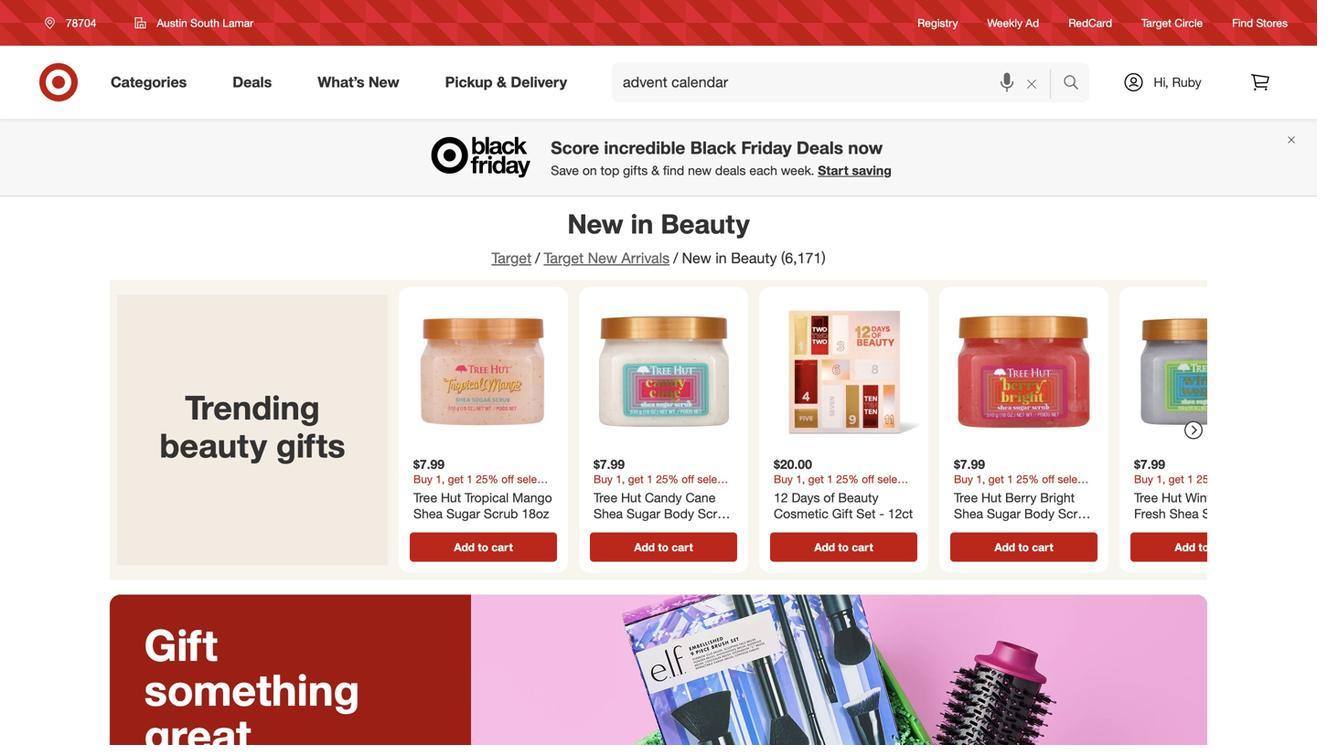 Task type: vqa. For each thing, say whether or not it's contained in the screenshot.


Task type: locate. For each thing, give the bounding box(es) containing it.
new
[[368, 73, 399, 91], [567, 208, 623, 240], [588, 249, 617, 267], [682, 249, 711, 267]]

in up the arrivals
[[631, 208, 653, 240]]

-
[[879, 506, 884, 522], [594, 522, 599, 538], [954, 522, 959, 538], [1172, 522, 1177, 538]]

4 hut from the left
[[1162, 490, 1182, 506]]

cart for mango
[[491, 540, 513, 554]]

ruby
[[1172, 74, 1202, 90]]

3 add from the left
[[814, 540, 835, 554]]

something
[[144, 664, 360, 716]]

hut inside tree hut tropical mango shea sugar scrub 18oz
[[441, 490, 461, 506]]

cane
[[685, 490, 716, 506]]

2 add to cart button from the left
[[590, 533, 737, 562]]

1 body from the left
[[664, 506, 694, 522]]

3 shea from the left
[[954, 506, 983, 522]]

to down tree hut tropical mango shea sugar scrub 18oz
[[478, 540, 488, 554]]

5 add to cart from the left
[[1175, 540, 1234, 554]]

arrivals
[[621, 249, 670, 267]]

& right pickup
[[497, 73, 507, 91]]

1 horizontal spatial body
[[1024, 506, 1055, 522]]

/
[[535, 249, 540, 267], [673, 249, 678, 267]]

0 horizontal spatial target
[[491, 249, 531, 267]]

$20.00
[[774, 456, 812, 472]]

0 vertical spatial gifts
[[623, 162, 648, 178]]

body
[[664, 506, 694, 522], [1024, 506, 1055, 522], [1240, 506, 1270, 522]]

/ right target "link"
[[535, 249, 540, 267]]

what's new link
[[302, 62, 422, 102]]

add to cart down tree hut berry bright shea sugar body scrub - 18oz
[[994, 540, 1053, 554]]

5 add from the left
[[1175, 540, 1195, 554]]

cosmetic
[[774, 506, 828, 522]]

0 horizontal spatial deals
[[233, 73, 272, 91]]

shea inside tree hut candy cane shea sugar body scrub - 18oz
[[594, 506, 623, 522]]

sugar for tropical
[[446, 506, 480, 522]]

target new arrivals link
[[544, 249, 670, 267]]

$7.99 up tree hut tropical mango shea sugar scrub 18oz
[[413, 456, 445, 472]]

new right the arrivals
[[682, 249, 711, 267]]

each
[[749, 162, 777, 178]]

hut inside tree hut winter wonder fresh shea sugar body scrub - 18oz
[[1162, 490, 1182, 506]]

0 horizontal spatial &
[[497, 73, 507, 91]]

4 sugar from the left
[[1202, 506, 1236, 522]]

sugar left 'bright'
[[987, 506, 1021, 522]]

tree
[[413, 490, 437, 506], [594, 490, 617, 506], [954, 490, 978, 506], [1134, 490, 1158, 506]]

$7.99 up tree hut berry bright shea sugar body scrub - 18oz
[[954, 456, 985, 472]]

1 hut from the left
[[441, 490, 461, 506]]

shea inside tree hut winter wonder fresh shea sugar body scrub - 18oz
[[1169, 506, 1199, 522]]

1 vertical spatial gifts
[[276, 425, 345, 465]]

gift left set
[[832, 506, 853, 522]]

0 horizontal spatial gift
[[144, 619, 218, 671]]

2 tree from the left
[[594, 490, 617, 506]]

to down 12 days of beauty cosmetic gift set - 12ct
[[838, 540, 849, 554]]

add to cart for winter
[[1175, 540, 1234, 554]]

add to cart button down set
[[770, 533, 917, 562]]

to
[[478, 540, 488, 554], [658, 540, 669, 554], [838, 540, 849, 554], [1018, 540, 1029, 554], [1199, 540, 1209, 554]]

beauty left (6,171)
[[731, 249, 777, 267]]

to down tree hut winter wonder fresh shea sugar body scrub - 18oz
[[1199, 540, 1209, 554]]

shea inside tree hut berry bright shea sugar body scrub - 18oz
[[954, 506, 983, 522]]

hut for berry
[[981, 490, 1002, 506]]

deals down lamar
[[233, 73, 272, 91]]

3 add to cart from the left
[[814, 540, 873, 554]]

add to cart button
[[410, 533, 557, 562], [590, 533, 737, 562], [770, 533, 917, 562], [950, 533, 1098, 562], [1130, 533, 1278, 562]]

gifts inside trending beauty gifts
[[276, 425, 345, 465]]

find stores
[[1232, 16, 1288, 30]]

4 add from the left
[[994, 540, 1015, 554]]

2 sugar from the left
[[626, 506, 660, 522]]

- inside tree hut candy cane shea sugar body scrub - 18oz
[[594, 522, 599, 538]]

0 horizontal spatial in
[[631, 208, 653, 240]]

body inside tree hut candy cane shea sugar body scrub - 18oz
[[664, 506, 694, 522]]

gift
[[832, 506, 853, 522], [144, 619, 218, 671]]

tree for tree hut tropical mango shea sugar scrub 18oz
[[413, 490, 437, 506]]

5 to from the left
[[1199, 540, 1209, 554]]

add to cart down tree hut tropical mango shea sugar scrub 18oz
[[454, 540, 513, 554]]

5 add to cart button from the left
[[1130, 533, 1278, 562]]

1 horizontal spatial target
[[544, 249, 584, 267]]

hut left berry
[[981, 490, 1002, 506]]

gift something great
[[144, 619, 360, 745]]

hut left candy
[[621, 490, 641, 506]]

add to cart down set
[[814, 540, 873, 554]]

carousel region
[[110, 280, 1289, 595]]

2 body from the left
[[1024, 506, 1055, 522]]

deals up the start
[[797, 137, 843, 158]]

add down tree hut candy cane shea sugar body scrub - 18oz
[[634, 540, 655, 554]]

1 tree from the left
[[413, 490, 437, 506]]

deals link
[[217, 62, 295, 102]]

1 cart from the left
[[491, 540, 513, 554]]

4 shea from the left
[[1169, 506, 1199, 522]]

0 horizontal spatial /
[[535, 249, 540, 267]]

2 horizontal spatial body
[[1240, 506, 1270, 522]]

hi,
[[1154, 74, 1169, 90]]

add to cart down tree hut winter wonder fresh shea sugar body scrub - 18oz
[[1175, 540, 1234, 554]]

2 add from the left
[[634, 540, 655, 554]]

to for winter
[[1199, 540, 1209, 554]]

1 vertical spatial gift
[[144, 619, 218, 671]]

to down tree hut berry bright shea sugar body scrub - 18oz
[[1018, 540, 1029, 554]]

scrub inside tree hut candy cane shea sugar body scrub - 18oz
[[698, 506, 732, 522]]

now
[[848, 137, 883, 158]]

5 cart from the left
[[1212, 540, 1234, 554]]

1 vertical spatial beauty
[[731, 249, 777, 267]]

/ right the arrivals
[[673, 249, 678, 267]]

beauty down new
[[661, 208, 750, 240]]

4 $7.99 from the left
[[1134, 456, 1165, 472]]

0 vertical spatial &
[[497, 73, 507, 91]]

1 horizontal spatial deals
[[797, 137, 843, 158]]

hi, ruby
[[1154, 74, 1202, 90]]

18oz inside tree hut winter wonder fresh shea sugar body scrub - 18oz
[[1181, 522, 1208, 538]]

shea inside tree hut tropical mango shea sugar scrub 18oz
[[413, 506, 443, 522]]

2 shea from the left
[[594, 506, 623, 522]]

4 add to cart from the left
[[994, 540, 1053, 554]]

add to cart button down tree hut tropical mango shea sugar scrub 18oz
[[410, 533, 557, 562]]

hut left winter
[[1162, 490, 1182, 506]]

to for tropical
[[478, 540, 488, 554]]

to down tree hut candy cane shea sugar body scrub - 18oz
[[658, 540, 669, 554]]

2 cart from the left
[[672, 540, 693, 554]]

4 to from the left
[[1018, 540, 1029, 554]]

sugar left cane
[[626, 506, 660, 522]]

1 $7.99 from the left
[[413, 456, 445, 472]]

12 days of beauty cosmetic gift set - 12ct
[[774, 490, 913, 522]]

1 horizontal spatial /
[[673, 249, 678, 267]]

0 vertical spatial gift
[[832, 506, 853, 522]]

incredible
[[604, 137, 685, 158]]

$7.99 up fresh
[[1134, 456, 1165, 472]]

target
[[1141, 16, 1171, 30], [491, 249, 531, 267], [544, 249, 584, 267]]

add down tree hut berry bright shea sugar body scrub - 18oz
[[994, 540, 1015, 554]]

add to cart for berry
[[994, 540, 1053, 554]]

scrub inside tree hut winter wonder fresh shea sugar body scrub - 18oz
[[1134, 522, 1168, 538]]

sugar inside tree hut berry bright shea sugar body scrub - 18oz
[[987, 506, 1021, 522]]

4 tree from the left
[[1134, 490, 1158, 506]]

1 sugar from the left
[[446, 506, 480, 522]]

scrub
[[484, 506, 518, 522], [698, 506, 732, 522], [1058, 506, 1092, 522], [1134, 522, 1168, 538]]

add to cart button down candy
[[590, 533, 737, 562]]

sugar left mango
[[446, 506, 480, 522]]

1 shea from the left
[[413, 506, 443, 522]]

sugar inside tree hut tropical mango shea sugar scrub 18oz
[[446, 506, 480, 522]]

4 cart from the left
[[1032, 540, 1053, 554]]

tree inside tree hut winter wonder fresh shea sugar body scrub - 18oz
[[1134, 490, 1158, 506]]

shea right fresh
[[1169, 506, 1199, 522]]

gifts
[[623, 162, 648, 178], [276, 425, 345, 465]]

gifts inside the score incredible black friday deals now save on top gifts & find new deals each week. start saving
[[623, 162, 648, 178]]

add for of
[[814, 540, 835, 554]]

3 hut from the left
[[981, 490, 1002, 506]]

3 add to cart button from the left
[[770, 533, 917, 562]]

tree left berry
[[954, 490, 978, 506]]

hut
[[441, 490, 461, 506], [621, 490, 641, 506], [981, 490, 1002, 506], [1162, 490, 1182, 506]]

set
[[856, 506, 876, 522]]

(6,171)
[[781, 249, 826, 267]]

add down cosmetic
[[814, 540, 835, 554]]

& inside the score incredible black friday deals now save on top gifts & find new deals each week. start saving
[[651, 162, 659, 178]]

tree for tree hut winter wonder fresh shea sugar body scrub - 18oz
[[1134, 490, 1158, 506]]

3 tree from the left
[[954, 490, 978, 506]]

tree for tree hut candy cane shea sugar body scrub - 18oz
[[594, 490, 617, 506]]

cart down tree hut tropical mango shea sugar scrub 18oz
[[491, 540, 513, 554]]

4 add to cart button from the left
[[950, 533, 1098, 562]]

shea left tropical in the left of the page
[[413, 506, 443, 522]]

gift inside 12 days of beauty cosmetic gift set - 12ct
[[832, 506, 853, 522]]

deals
[[233, 73, 272, 91], [797, 137, 843, 158]]

shea left berry
[[954, 506, 983, 522]]

beauty
[[661, 208, 750, 240], [731, 249, 777, 267], [838, 490, 879, 506]]

categories
[[111, 73, 187, 91]]

tree hut berry bright shea sugar body scrub - 18oz image
[[947, 294, 1101, 449]]

- inside 12 days of beauty cosmetic gift set - 12ct
[[879, 506, 884, 522]]

add to cart down tree hut candy cane shea sugar body scrub - 18oz
[[634, 540, 693, 554]]

$7.99 up tree hut candy cane shea sugar body scrub - 18oz
[[594, 456, 625, 472]]

add to cart
[[454, 540, 513, 554], [634, 540, 693, 554], [814, 540, 873, 554], [994, 540, 1053, 554], [1175, 540, 1234, 554]]

days
[[792, 490, 820, 506]]

1 vertical spatial deals
[[797, 137, 843, 158]]

save
[[551, 162, 579, 178]]

3 sugar from the left
[[987, 506, 1021, 522]]

hut left tropical in the left of the page
[[441, 490, 461, 506]]

body inside tree hut berry bright shea sugar body scrub - 18oz
[[1024, 506, 1055, 522]]

sugar right fresh
[[1202, 506, 1236, 522]]

0 vertical spatial deals
[[233, 73, 272, 91]]

body for berry
[[1024, 506, 1055, 522]]

3 to from the left
[[838, 540, 849, 554]]

shea left candy
[[594, 506, 623, 522]]

12
[[774, 490, 788, 506]]

add to cart for of
[[814, 540, 873, 554]]

tree for tree hut berry bright shea sugar body scrub - 18oz
[[954, 490, 978, 506]]

2 hut from the left
[[621, 490, 641, 506]]

add to cart button down winter
[[1130, 533, 1278, 562]]

& left find
[[651, 162, 659, 178]]

add to cart button for candy
[[590, 533, 737, 562]]

add to cart button for winter
[[1130, 533, 1278, 562]]

cart for cane
[[672, 540, 693, 554]]

- inside tree hut berry bright shea sugar body scrub - 18oz
[[954, 522, 959, 538]]

$7.99 for tree hut candy cane shea sugar body scrub - 18oz
[[594, 456, 625, 472]]

1 horizontal spatial gifts
[[623, 162, 648, 178]]

lamar
[[222, 16, 253, 30]]

tree hut tropical mango shea sugar scrub 18oz image
[[406, 294, 561, 449]]

1 horizontal spatial gift
[[832, 506, 853, 522]]

sugar
[[446, 506, 480, 522], [626, 506, 660, 522], [987, 506, 1021, 522], [1202, 506, 1236, 522]]

shea
[[413, 506, 443, 522], [594, 506, 623, 522], [954, 506, 983, 522], [1169, 506, 1199, 522]]

1 add to cart from the left
[[454, 540, 513, 554]]

78704 button
[[33, 6, 116, 39]]

hut inside tree hut candy cane shea sugar body scrub - 18oz
[[621, 490, 641, 506]]

cart down tree hut winter wonder fresh shea sugar body scrub - 18oz
[[1212, 540, 1234, 554]]

1 vertical spatial &
[[651, 162, 659, 178]]

to for candy
[[658, 540, 669, 554]]

add for candy
[[634, 540, 655, 554]]

tree left winter
[[1134, 490, 1158, 506]]

tree left candy
[[594, 490, 617, 506]]

2 to from the left
[[658, 540, 669, 554]]

3 cart from the left
[[852, 540, 873, 554]]

cart
[[491, 540, 513, 554], [672, 540, 693, 554], [852, 540, 873, 554], [1032, 540, 1053, 554], [1212, 540, 1234, 554]]

in right the arrivals
[[715, 249, 727, 267]]

1 add from the left
[[454, 540, 475, 554]]

&
[[497, 73, 507, 91], [651, 162, 659, 178]]

add down tree hut tropical mango shea sugar scrub 18oz
[[454, 540, 475, 554]]

add down tree hut winter wonder fresh shea sugar body scrub - 18oz
[[1175, 540, 1195, 554]]

cart down set
[[852, 540, 873, 554]]

body for candy
[[664, 506, 694, 522]]

hut inside tree hut berry bright shea sugar body scrub - 18oz
[[981, 490, 1002, 506]]

1 horizontal spatial in
[[715, 249, 727, 267]]

beauty
[[160, 425, 267, 465]]

tree inside tree hut candy cane shea sugar body scrub - 18oz
[[594, 490, 617, 506]]

0 horizontal spatial body
[[664, 506, 694, 522]]

2 $7.99 from the left
[[594, 456, 625, 472]]

2 add to cart from the left
[[634, 540, 693, 554]]

1 vertical spatial in
[[715, 249, 727, 267]]

weekly ad link
[[987, 15, 1039, 31]]

0 horizontal spatial gifts
[[276, 425, 345, 465]]

beauty right of
[[838, 490, 879, 506]]

2 horizontal spatial target
[[1141, 16, 1171, 30]]

wonder
[[1226, 490, 1270, 506]]

1 add to cart button from the left
[[410, 533, 557, 562]]

3 $7.99 from the left
[[954, 456, 985, 472]]

3 body from the left
[[1240, 506, 1270, 522]]

pickup
[[445, 73, 493, 91]]

12ct
[[888, 506, 913, 522]]

add
[[454, 540, 475, 554], [634, 540, 655, 554], [814, 540, 835, 554], [994, 540, 1015, 554], [1175, 540, 1195, 554]]

tree inside tree hut tropical mango shea sugar scrub 18oz
[[413, 490, 437, 506]]

tropical
[[465, 490, 509, 506]]

hut for tropical
[[441, 490, 461, 506]]

add to cart button down berry
[[950, 533, 1098, 562]]

1 to from the left
[[478, 540, 488, 554]]

1 horizontal spatial &
[[651, 162, 659, 178]]

gift up great
[[144, 619, 218, 671]]

tree inside tree hut berry bright shea sugar body scrub - 18oz
[[954, 490, 978, 506]]

what's
[[318, 73, 364, 91]]

2 vertical spatial beauty
[[838, 490, 879, 506]]

target inside target circle link
[[1141, 16, 1171, 30]]

new left the arrivals
[[588, 249, 617, 267]]

hut for winter
[[1162, 490, 1182, 506]]

18oz
[[522, 506, 549, 522], [602, 522, 630, 538], [962, 522, 990, 538], [1181, 522, 1208, 538]]

$7.99
[[413, 456, 445, 472], [594, 456, 625, 472], [954, 456, 985, 472], [1134, 456, 1165, 472]]

new right the what's
[[368, 73, 399, 91]]

tree left tropical in the left of the page
[[413, 490, 437, 506]]

cart down tree hut candy cane shea sugar body scrub - 18oz
[[672, 540, 693, 554]]

sugar inside tree hut candy cane shea sugar body scrub - 18oz
[[626, 506, 660, 522]]

cart down tree hut berry bright shea sugar body scrub - 18oz
[[1032, 540, 1053, 554]]



Task type: describe. For each thing, give the bounding box(es) containing it.
ad
[[1026, 16, 1039, 30]]

deals
[[715, 162, 746, 178]]

search button
[[1055, 62, 1099, 106]]

What can we help you find? suggestions appear below search field
[[612, 62, 1067, 102]]

to for berry
[[1018, 540, 1029, 554]]

south
[[190, 16, 219, 30]]

add for berry
[[994, 540, 1015, 554]]

$7.99 for tree hut winter wonder fresh shea sugar body scrub - 18oz
[[1134, 456, 1165, 472]]

gift inside gift something great
[[144, 619, 218, 671]]

austin south lamar button
[[123, 6, 265, 39]]

find
[[663, 162, 684, 178]]

austin south lamar
[[157, 16, 253, 30]]

shea for tree hut candy cane shea sugar body scrub - 18oz
[[594, 506, 623, 522]]

tree hut candy cane shea sugar body scrub - 18oz
[[594, 490, 732, 538]]

weekly ad
[[987, 16, 1039, 30]]

pickup & delivery link
[[430, 62, 590, 102]]

$7.99 for tree hut berry bright shea sugar body scrub - 18oz
[[954, 456, 985, 472]]

winter
[[1185, 490, 1222, 506]]

austin
[[157, 16, 187, 30]]

delivery
[[511, 73, 567, 91]]

saving
[[852, 162, 892, 178]]

cart for wonder
[[1212, 540, 1234, 554]]

categories link
[[95, 62, 210, 102]]

hut for candy
[[621, 490, 641, 506]]

find
[[1232, 16, 1253, 30]]

pickup & delivery
[[445, 73, 567, 91]]

add to cart button for berry
[[950, 533, 1098, 562]]

trending
[[185, 387, 320, 427]]

tree hut winter wonder fresh shea sugar body scrub - 18oz image
[[1127, 294, 1281, 449]]

new in beauty target / target new arrivals / new in beauty (6,171)
[[491, 208, 826, 267]]

top
[[600, 162, 619, 178]]

score incredible black friday deals now save on top gifts & find new deals each week. start saving
[[551, 137, 892, 178]]

black
[[690, 137, 736, 158]]

cart for bright
[[1032, 540, 1053, 554]]

scrub inside tree hut berry bright shea sugar body scrub - 18oz
[[1058, 506, 1092, 522]]

tree hut candy cane shea sugar body scrub - 18oz image
[[586, 294, 741, 449]]

registry
[[917, 16, 958, 30]]

78704
[[66, 16, 96, 30]]

$7.99 for tree hut tropical mango shea sugar scrub 18oz
[[413, 456, 445, 472]]

add for winter
[[1175, 540, 1195, 554]]

add to cart for candy
[[634, 540, 693, 554]]

week.
[[781, 162, 814, 178]]

of
[[824, 490, 835, 506]]

target circle
[[1141, 16, 1203, 30]]

scrub inside tree hut tropical mango shea sugar scrub 18oz
[[484, 506, 518, 522]]

add to cart button for of
[[770, 533, 917, 562]]

fresh
[[1134, 506, 1166, 522]]

registry link
[[917, 15, 958, 31]]

shea for tree hut tropical mango shea sugar scrub 18oz
[[413, 506, 443, 522]]

18oz inside tree hut berry bright shea sugar body scrub - 18oz
[[962, 522, 990, 538]]

target circle link
[[1141, 15, 1203, 31]]

start
[[818, 162, 848, 178]]

friday
[[741, 137, 792, 158]]

tree hut tropical mango shea sugar scrub 18oz
[[413, 490, 552, 522]]

0 vertical spatial beauty
[[661, 208, 750, 240]]

sugar for candy
[[626, 506, 660, 522]]

search
[[1055, 75, 1099, 93]]

trending beauty gifts
[[160, 387, 345, 465]]

add to cart for tropical
[[454, 540, 513, 554]]

weekly
[[987, 16, 1023, 30]]

berry
[[1005, 490, 1037, 506]]

on
[[582, 162, 597, 178]]

tree hut berry bright shea sugar body scrub - 18oz
[[954, 490, 1092, 538]]

mango
[[512, 490, 552, 506]]

redcard
[[1068, 16, 1112, 30]]

0 vertical spatial in
[[631, 208, 653, 240]]

stores
[[1256, 16, 1288, 30]]

12 days of beauty cosmetic gift set - 12ct image
[[766, 294, 921, 449]]

18oz inside tree hut candy cane shea sugar body scrub - 18oz
[[602, 522, 630, 538]]

great
[[144, 709, 251, 745]]

body inside tree hut winter wonder fresh shea sugar body scrub - 18oz
[[1240, 506, 1270, 522]]

new up target new arrivals link
[[567, 208, 623, 240]]

shea for tree hut berry bright shea sugar body scrub - 18oz
[[954, 506, 983, 522]]

circle
[[1175, 16, 1203, 30]]

1 / from the left
[[535, 249, 540, 267]]

sugar inside tree hut winter wonder fresh shea sugar body scrub - 18oz
[[1202, 506, 1236, 522]]

candy
[[645, 490, 682, 506]]

what's new
[[318, 73, 399, 91]]

target link
[[491, 249, 531, 267]]

tree hut winter wonder fresh shea sugar body scrub - 18oz
[[1134, 490, 1270, 538]]

sugar for berry
[[987, 506, 1021, 522]]

2 / from the left
[[673, 249, 678, 267]]

add to cart button for tropical
[[410, 533, 557, 562]]

18oz inside tree hut tropical mango shea sugar scrub 18oz
[[522, 506, 549, 522]]

deals inside deals link
[[233, 73, 272, 91]]

add for tropical
[[454, 540, 475, 554]]

bright
[[1040, 490, 1075, 506]]

to for of
[[838, 540, 849, 554]]

deals inside the score incredible black friday deals now save on top gifts & find new deals each week. start saving
[[797, 137, 843, 158]]

redcard link
[[1068, 15, 1112, 31]]

new
[[688, 162, 712, 178]]

score
[[551, 137, 599, 158]]

find stores link
[[1232, 15, 1288, 31]]

beauty inside 12 days of beauty cosmetic gift set - 12ct
[[838, 490, 879, 506]]

- inside tree hut winter wonder fresh shea sugar body scrub - 18oz
[[1172, 522, 1177, 538]]

cart for beauty
[[852, 540, 873, 554]]



